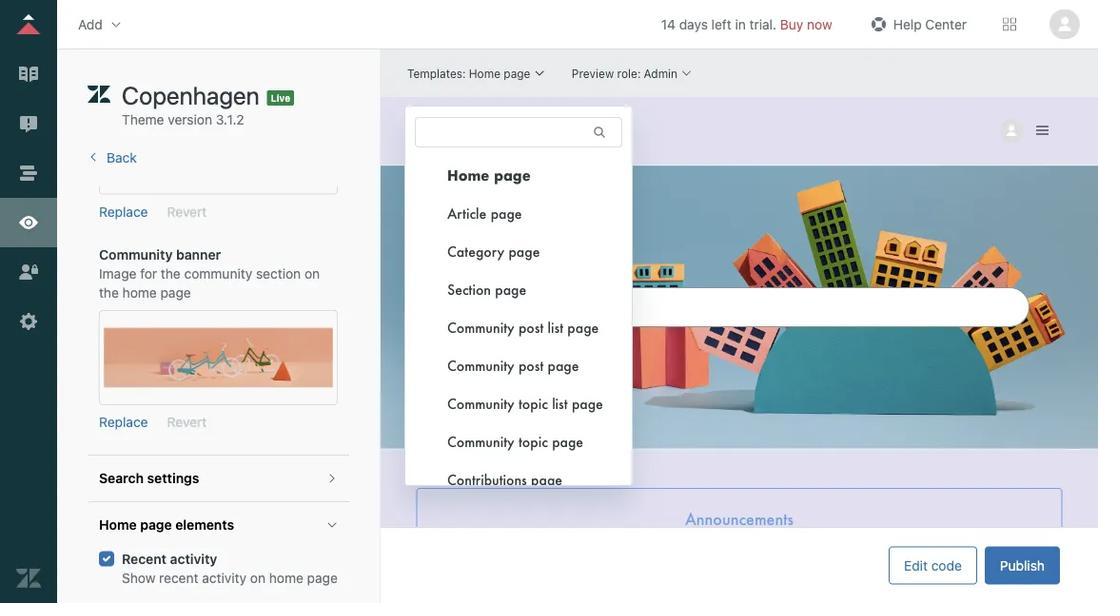 Task type: vqa. For each thing, say whether or not it's contained in the screenshot.
home to the left
yes



Task type: describe. For each thing, give the bounding box(es) containing it.
zendesk image
[[16, 567, 41, 591]]

show
[[122, 571, 156, 586]]

revert button for 2nd "replace" button
[[167, 414, 207, 433]]

on inside community banner image for the community section on the home page
[[305, 267, 320, 282]]

help center button
[[862, 10, 973, 39]]

home inside recent activity show recent activity on home page
[[269, 571, 304, 586]]

community
[[99, 248, 173, 263]]

elements
[[175, 518, 234, 534]]

search settings
[[99, 471, 199, 487]]

home inside community banner image for the community section on the home page
[[123, 286, 157, 301]]

page inside recent activity show recent activity on home page
[[307, 571, 338, 586]]

user permissions image
[[16, 260, 41, 285]]

arrange content image
[[16, 161, 41, 186]]

left
[[712, 16, 732, 32]]

help center
[[894, 16, 968, 32]]

3.1.2
[[216, 112, 244, 128]]

days
[[680, 16, 708, 32]]

search
[[99, 471, 144, 487]]

banner
[[176, 248, 221, 263]]

center
[[926, 16, 968, 32]]

14
[[662, 16, 676, 32]]

edit code
[[905, 558, 963, 574]]

community_image image
[[104, 329, 333, 388]]

1 vertical spatial activity
[[202, 571, 247, 586]]

revert for 2nd "replace" button's revert button
[[167, 415, 207, 431]]

add
[[78, 16, 103, 32]]

copenhagen
[[122, 80, 260, 110]]

revert button for first "replace" button
[[167, 203, 207, 222]]

settings
[[147, 471, 199, 487]]

2 replace from the top
[[99, 415, 148, 431]]

theme type image
[[88, 80, 110, 110]]



Task type: locate. For each thing, give the bounding box(es) containing it.
now
[[808, 16, 833, 32]]

moderate content image
[[16, 111, 41, 136]]

publish button
[[985, 547, 1061, 585]]

replace button
[[99, 203, 148, 222], [99, 414, 148, 433]]

0 horizontal spatial home
[[123, 286, 157, 301]]

home page elements button
[[88, 503, 350, 549]]

zendesk products image
[[1004, 18, 1017, 31]]

0 vertical spatial revert
[[167, 204, 207, 220]]

code
[[932, 558, 963, 574]]

1 vertical spatial home
[[269, 571, 304, 586]]

revert up banner
[[167, 204, 207, 220]]

0 vertical spatial activity
[[170, 552, 217, 567]]

1 horizontal spatial home
[[269, 571, 304, 586]]

activity
[[170, 552, 217, 567], [202, 571, 247, 586]]

0 vertical spatial the
[[161, 267, 181, 282]]

revert for first "replace" button's revert button
[[167, 204, 207, 220]]

activity up recent
[[170, 552, 217, 567]]

on down home page elements "dropdown button"
[[250, 571, 266, 586]]

back
[[107, 150, 137, 166]]

manage articles image
[[16, 62, 41, 87]]

None button
[[1048, 9, 1084, 40]]

edit
[[905, 558, 928, 574]]

revert
[[167, 204, 207, 220], [167, 415, 207, 431]]

recent activity show recent activity on home page
[[122, 552, 338, 586]]

edit code button
[[890, 547, 978, 585]]

home
[[99, 518, 137, 534]]

1 vertical spatial replace
[[99, 415, 148, 431]]

replace up search
[[99, 415, 148, 431]]

home down for
[[123, 286, 157, 301]]

1 vertical spatial revert button
[[167, 414, 207, 433]]

help
[[894, 16, 922, 32]]

0 horizontal spatial on
[[250, 571, 266, 586]]

the right for
[[161, 267, 181, 282]]

in
[[736, 16, 747, 32]]

revert button
[[167, 203, 207, 222], [167, 414, 207, 433]]

0 vertical spatial page
[[160, 286, 191, 301]]

revert button up banner
[[167, 203, 207, 222]]

2 revert button from the top
[[167, 414, 207, 433]]

0 vertical spatial replace
[[99, 204, 148, 220]]

1 horizontal spatial on
[[305, 267, 320, 282]]

0 vertical spatial on
[[305, 267, 320, 282]]

community
[[184, 267, 253, 282]]

trial.
[[750, 16, 777, 32]]

Add button
[[72, 10, 129, 39]]

replace
[[99, 204, 148, 220], [99, 415, 148, 431]]

revert button up settings
[[167, 414, 207, 433]]

1 vertical spatial page
[[140, 518, 172, 534]]

version
[[168, 112, 212, 128]]

1 horizontal spatial the
[[161, 267, 181, 282]]

2 revert from the top
[[167, 415, 207, 431]]

1 replace button from the top
[[99, 203, 148, 222]]

community banner image for the community section on the home page
[[99, 248, 320, 301]]

theme
[[122, 112, 164, 128]]

image
[[99, 267, 137, 282]]

page inside community banner image for the community section on the home page
[[160, 286, 191, 301]]

replace up community
[[99, 204, 148, 220]]

search settings button
[[88, 457, 350, 502]]

0 horizontal spatial the
[[99, 286, 119, 301]]

1 revert button from the top
[[167, 203, 207, 222]]

page
[[160, 286, 191, 301], [140, 518, 172, 534], [307, 571, 338, 586]]

2 vertical spatial page
[[307, 571, 338, 586]]

live
[[271, 92, 291, 103]]

2 replace button from the top
[[99, 414, 148, 433]]

0 vertical spatial home
[[123, 286, 157, 301]]

the
[[161, 267, 181, 282], [99, 286, 119, 301]]

publish
[[1001, 558, 1046, 574]]

0 vertical spatial replace button
[[99, 203, 148, 222]]

customize design image
[[16, 210, 41, 235]]

1 vertical spatial on
[[250, 571, 266, 586]]

the down image
[[99, 286, 119, 301]]

1 vertical spatial revert
[[167, 415, 207, 431]]

recent
[[122, 552, 167, 567]]

back link
[[88, 150, 137, 166]]

section
[[256, 267, 301, 282]]

activity right recent
[[202, 571, 247, 586]]

0 vertical spatial revert button
[[167, 203, 207, 222]]

recent
[[159, 571, 199, 586]]

replace button up search
[[99, 414, 148, 433]]

1 vertical spatial the
[[99, 286, 119, 301]]

replace button up community
[[99, 203, 148, 222]]

for
[[140, 267, 157, 282]]

buy
[[781, 16, 804, 32]]

settings image
[[16, 310, 41, 334]]

home page elements
[[99, 518, 234, 534]]

14 days left in trial. buy now
[[662, 16, 833, 32]]

1 vertical spatial replace button
[[99, 414, 148, 433]]

page inside home page elements "dropdown button"
[[140, 518, 172, 534]]

home
[[123, 286, 157, 301], [269, 571, 304, 586]]

1 revert from the top
[[167, 204, 207, 220]]

on right 'section'
[[305, 267, 320, 282]]

1 replace from the top
[[99, 204, 148, 220]]

revert up settings
[[167, 415, 207, 431]]

home down home page elements "dropdown button"
[[269, 571, 304, 586]]

on
[[305, 267, 320, 282], [250, 571, 266, 586]]

on inside recent activity show recent activity on home page
[[250, 571, 266, 586]]

theme version 3.1.2
[[122, 112, 244, 128]]



